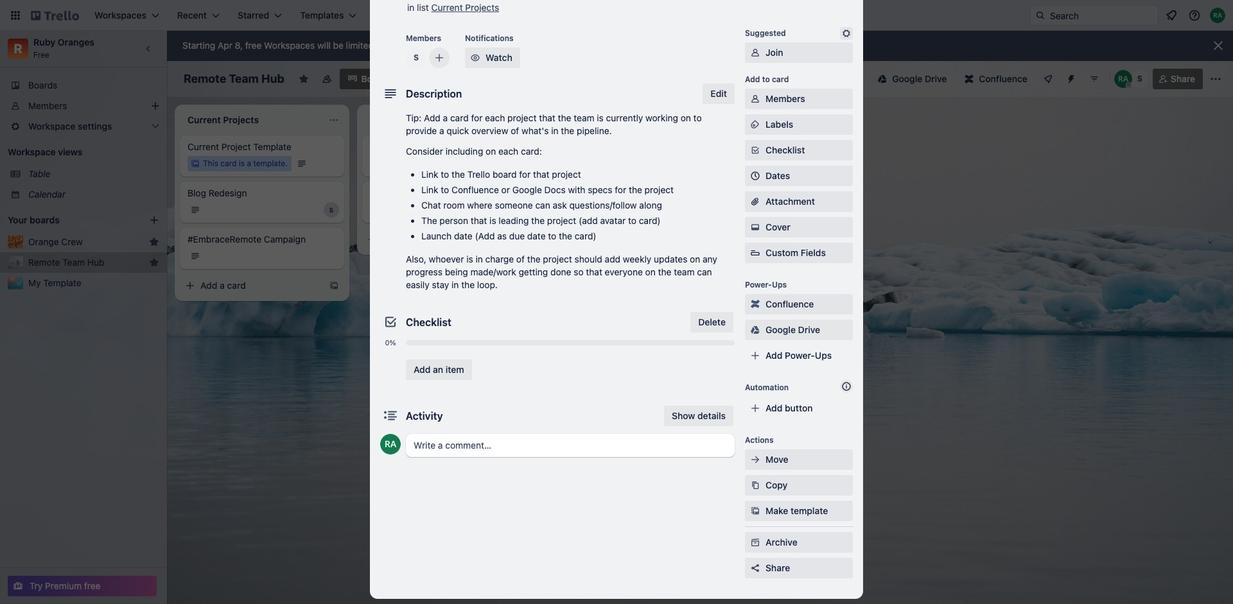 Task type: locate. For each thing, give the bounding box(es) containing it.
on down weekly
[[646, 267, 656, 278]]

members up labels
[[766, 93, 806, 104]]

0 horizontal spatial s
[[329, 206, 334, 214]]

1 vertical spatial remote team hub
[[28, 257, 104, 268]]

ruby
[[33, 37, 55, 48]]

0 horizontal spatial current
[[188, 141, 219, 152]]

1 horizontal spatial drive
[[925, 73, 947, 84]]

sm image down the learn
[[469, 51, 482, 64]]

sm image left make at bottom right
[[749, 505, 762, 518]]

for inside tip: add a card for each project that the team is currently working on to provide a quick overview of what's in the pipeline.
[[471, 112, 483, 123]]

learn more about collaborator limits link
[[459, 40, 608, 51]]

team up pipeline.
[[574, 112, 595, 123]]

1 horizontal spatial team
[[229, 72, 259, 85]]

card) down the (add
[[575, 231, 597, 242]]

also,
[[406, 254, 427, 265]]

1 horizontal spatial members
[[406, 33, 441, 43]]

0 horizontal spatial team
[[62, 257, 85, 268]]

2 starred icon image from the top
[[149, 258, 159, 268]]

google drive inside google drive button
[[893, 73, 947, 84]]

1 horizontal spatial google
[[766, 325, 796, 335]]

my
[[28, 278, 41, 289]]

0 vertical spatial sunnyupside33 (sunnyupside33) image
[[1131, 70, 1149, 88]]

1 horizontal spatial s
[[414, 53, 419, 62]]

sm image down power-ups
[[749, 298, 762, 311]]

that up what's
[[539, 112, 556, 123]]

on left any
[[690, 254, 701, 265]]

current left projects
[[432, 2, 463, 13]]

3 sm image from the top
[[749, 118, 762, 131]]

getting
[[519, 267, 548, 278]]

1 vertical spatial add a card button
[[180, 276, 321, 296]]

another
[[582, 113, 615, 124]]

0 vertical spatial link
[[422, 169, 439, 180]]

to up the room
[[441, 184, 449, 195]]

1 vertical spatial ups
[[815, 350, 832, 361]]

0 vertical spatial share button
[[1153, 69, 1204, 89]]

will
[[317, 40, 331, 51]]

date down person on the left of the page
[[454, 231, 473, 242]]

2 vertical spatial google
[[766, 325, 796, 335]]

1 horizontal spatial ruby anderson (rubyanderson7) image
[[1115, 70, 1133, 88]]

0 horizontal spatial sunnyupside33 (sunnyupside33) image
[[324, 202, 339, 218]]

add
[[605, 254, 621, 265]]

show menu image
[[1210, 73, 1223, 85]]

1 sm image from the top
[[749, 46, 762, 59]]

more
[[484, 40, 505, 51]]

in up made/work at left top
[[476, 254, 483, 265]]

blog redesign
[[188, 188, 247, 199]]

project inside tip: add a card for each project that the team is currently working on to provide a quick overview of what's in the pipeline.
[[508, 112, 537, 123]]

2 vertical spatial s
[[329, 206, 334, 214]]

0 horizontal spatial remote team hub
[[28, 257, 104, 268]]

template
[[253, 141, 291, 152], [43, 278, 81, 289]]

board link
[[340, 69, 394, 89]]

2 vertical spatial s button
[[324, 202, 339, 218]]

team inside button
[[62, 257, 85, 268]]

create
[[380, 10, 408, 21]]

0 vertical spatial power-
[[745, 280, 772, 290]]

Write a comment text field
[[406, 434, 735, 458]]

1 horizontal spatial team
[[674, 267, 695, 278]]

confluence inside button
[[980, 73, 1028, 84]]

list inside "button"
[[617, 113, 630, 124]]

0 horizontal spatial for
[[471, 112, 483, 123]]

add up pipeline.
[[563, 113, 580, 124]]

ups up add button button
[[815, 350, 832, 361]]

1 horizontal spatial share button
[[1153, 69, 1204, 89]]

1 vertical spatial share button
[[745, 558, 853, 579]]

add a card button down "#embraceremote campaign"
[[180, 276, 321, 296]]

template.
[[253, 159, 288, 168]]

0 vertical spatial free
[[245, 40, 262, 51]]

share down archive
[[766, 563, 791, 574]]

checklist down easily
[[406, 317, 452, 328]]

add power-ups
[[766, 350, 832, 361]]

drive left the confluence button
[[925, 73, 947, 84]]

1 horizontal spatial remote
[[184, 72, 226, 85]]

add
[[745, 75, 761, 84], [424, 112, 441, 123], [563, 113, 580, 124], [383, 234, 400, 245], [200, 280, 217, 291], [766, 350, 783, 361], [414, 364, 431, 375], [766, 403, 783, 414]]

remote inside remote team hub button
[[28, 257, 60, 268]]

0 horizontal spatial s button
[[324, 202, 339, 218]]

1 vertical spatial share
[[766, 563, 791, 574]]

the
[[422, 215, 437, 226]]

0 vertical spatial for
[[471, 112, 483, 123]]

sm image inside join link
[[749, 46, 762, 59]]

ups down 'custom'
[[772, 280, 787, 290]]

can down any
[[697, 267, 712, 278]]

1 horizontal spatial current
[[432, 2, 463, 13]]

in
[[407, 2, 415, 13], [552, 125, 559, 136], [476, 254, 483, 265], [452, 280, 459, 290]]

remote team hub down crew
[[28, 257, 104, 268]]

table
[[28, 168, 50, 179]]

1 vertical spatial add a card
[[200, 280, 246, 291]]

1 vertical spatial google drive
[[766, 325, 821, 335]]

1 horizontal spatial list
[[617, 113, 630, 124]]

in right what's
[[552, 125, 559, 136]]

starred icon image for orange crew
[[149, 237, 159, 247]]

confluence inside link to the trello board for that project link to confluence or google docs with specs for the project chat room where someone can ask questions/follow along the person that is leading the project (add avatar to card) launch date (add as due date to the card)
[[452, 184, 499, 195]]

add to card
[[745, 75, 789, 84]]

the left another
[[558, 112, 572, 123]]

1 vertical spatial hub
[[87, 257, 104, 268]]

add up provide
[[424, 112, 441, 123]]

0 horizontal spatial free
[[84, 581, 101, 592]]

is inside tip: add a card for each project that the team is currently working on to provide a quick overview of what's in the pipeline.
[[597, 112, 604, 123]]

hub left star or unstar board "image"
[[262, 72, 284, 85]]

try premium free button
[[8, 576, 157, 597]]

#embraceremote campaign link
[[188, 233, 337, 246]]

0 horizontal spatial list
[[417, 2, 429, 13]]

project
[[508, 112, 537, 123], [552, 169, 581, 180], [645, 184, 674, 195], [547, 215, 577, 226], [543, 254, 572, 265]]

sm image for labels
[[749, 118, 762, 131]]

0 vertical spatial template
[[253, 141, 291, 152]]

0 vertical spatial confluence
[[980, 73, 1028, 84]]

1 vertical spatial power-
[[785, 350, 815, 361]]

r
[[14, 41, 22, 56]]

starred icon image
[[149, 237, 159, 247], [149, 258, 159, 268]]

remote inside remote team hub text box
[[184, 72, 226, 85]]

Search field
[[1046, 6, 1159, 25]]

0 vertical spatial starred icon image
[[149, 237, 159, 247]]

sm image inside watch "button"
[[469, 51, 482, 64]]

members down boards
[[28, 100, 67, 111]]

0 vertical spatial s
[[414, 53, 419, 62]]

sm image for google drive
[[749, 324, 762, 337]]

#embraceremote
[[188, 234, 262, 245]]

on
[[681, 112, 691, 123], [486, 146, 496, 157], [690, 254, 701, 265], [646, 267, 656, 278]]

2 sm image from the top
[[749, 93, 762, 105]]

views
[[58, 147, 82, 157]]

current
[[432, 2, 463, 13], [188, 141, 219, 152]]

sm image inside archive link
[[749, 537, 762, 549]]

1 horizontal spatial free
[[245, 40, 262, 51]]

2 horizontal spatial for
[[615, 184, 627, 195]]

sm image left labels
[[749, 118, 762, 131]]

template up template.
[[253, 141, 291, 152]]

ups
[[772, 280, 787, 290], [815, 350, 832, 361]]

team down 8,
[[229, 72, 259, 85]]

0 vertical spatial campaign
[[398, 188, 440, 199]]

launch down the
[[422, 231, 452, 242]]

1 horizontal spatial google drive
[[893, 73, 947, 84]]

launch down provide
[[400, 141, 430, 152]]

6 sm image from the top
[[749, 505, 762, 518]]

sm image inside cover link
[[749, 221, 762, 234]]

project up with on the left of page
[[552, 169, 581, 180]]

project
[[222, 141, 251, 152]]

board
[[362, 73, 387, 84]]

archive
[[766, 537, 798, 548]]

1 vertical spatial s button
[[1131, 70, 1149, 88]]

1 vertical spatial google
[[513, 184, 542, 195]]

to right working
[[694, 112, 702, 123]]

sunnyupside33 (sunnyupside33) image
[[1131, 70, 1149, 88], [324, 202, 339, 218]]

is up pipeline.
[[597, 112, 604, 123]]

add a card button down the
[[362, 229, 504, 250]]

campaign down 'blog redesign' link
[[264, 234, 306, 245]]

0 horizontal spatial share button
[[745, 558, 853, 579]]

project inside also, whoever is in charge of the project should add weekly updates on any progress being made/work getting done so that everyone on the team can easily stay in the loop.
[[543, 254, 572, 265]]

this card is a template.
[[203, 159, 288, 168]]

for right the specs
[[615, 184, 627, 195]]

template right my
[[43, 278, 81, 289]]

0 horizontal spatial ruby anderson (rubyanderson7) image
[[380, 434, 401, 455]]

confluence down trello at the left top
[[452, 184, 499, 195]]

0 vertical spatial share
[[1171, 73, 1196, 84]]

add inside "button"
[[563, 113, 580, 124]]

hub inside remote team hub button
[[87, 257, 104, 268]]

sunnyupside33 (sunnyupside33) image for right 's' button
[[1131, 70, 1149, 88]]

confluence
[[980, 73, 1028, 84], [452, 184, 499, 195], [766, 299, 814, 310]]

card
[[772, 75, 789, 84], [450, 112, 469, 123], [221, 159, 237, 168], [410, 234, 429, 245], [227, 280, 246, 291]]

1 vertical spatial team
[[674, 267, 695, 278]]

ruby anderson (rubyanderson7) image
[[1115, 70, 1133, 88], [380, 434, 401, 455]]

checklist down labels
[[766, 145, 805, 156]]

campaign up the chat
[[398, 188, 440, 199]]

1 horizontal spatial s button
[[406, 48, 427, 68]]

link up the chat
[[422, 184, 439, 195]]

share button down archive link at right
[[745, 558, 853, 579]]

make template link
[[745, 501, 853, 522]]

0 vertical spatial of
[[511, 125, 519, 136]]

including
[[446, 146, 483, 157]]

google drive button
[[871, 69, 955, 89]]

0 horizontal spatial share
[[766, 563, 791, 574]]

sm image left join
[[749, 46, 762, 59]]

sm image for copy
[[749, 479, 762, 492]]

1 vertical spatial for
[[519, 169, 531, 180]]

of left what's
[[511, 125, 519, 136]]

2 horizontal spatial google
[[893, 73, 923, 84]]

0 vertical spatial ups
[[772, 280, 787, 290]]

any
[[703, 254, 718, 265]]

of up getting at the top of the page
[[517, 254, 525, 265]]

1 vertical spatial launch
[[422, 231, 452, 242]]

actions
[[745, 436, 774, 445]]

this
[[203, 159, 218, 168]]

launch
[[400, 141, 430, 152], [422, 231, 452, 242]]

description
[[406, 88, 462, 100]]

1 vertical spatial remote
[[28, 257, 60, 268]]

calendar
[[28, 189, 66, 200]]

1 vertical spatial s
[[1138, 74, 1143, 84]]

sm image down actions
[[749, 454, 762, 467]]

weekly
[[623, 254, 652, 265]]

in up starting apr 8, free workspaces will be limited to 10 collaborators. learn more about collaborator limits
[[407, 2, 415, 13]]

1 vertical spatial free
[[84, 581, 101, 592]]

members up sunnyupside33 (sunnyupside33) element
[[406, 33, 441, 43]]

boards link
[[0, 75, 167, 96]]

checklist button
[[745, 140, 853, 161]]

each left the card:
[[499, 146, 519, 157]]

that inside tip: add a card for each project that the team is currently working on to provide a quick overview of what's in the pipeline.
[[539, 112, 556, 123]]

cover
[[766, 222, 791, 233]]

template
[[791, 506, 829, 517]]

add inside tip: add a card for each project that the team is currently working on to provide a quick overview of what's in the pipeline.
[[424, 112, 441, 123]]

sm image inside move link
[[749, 454, 762, 467]]

0 horizontal spatial checklist
[[406, 317, 452, 328]]

project down ask
[[547, 215, 577, 226]]

1 vertical spatial confluence
[[452, 184, 499, 195]]

remote team hub down 8,
[[184, 72, 284, 85]]

0 vertical spatial google drive
[[893, 73, 947, 84]]

share button
[[1153, 69, 1204, 89], [745, 558, 853, 579]]

can
[[536, 200, 551, 211], [697, 267, 712, 278]]

in down being
[[452, 280, 459, 290]]

0 vertical spatial google
[[893, 73, 923, 84]]

list
[[417, 2, 429, 13], [617, 113, 630, 124]]

4 sm image from the top
[[749, 298, 762, 311]]

project up done
[[543, 254, 572, 265]]

current up this
[[188, 141, 219, 152]]

0 horizontal spatial add a card button
[[180, 276, 321, 296]]

1 horizontal spatial share
[[1171, 73, 1196, 84]]

2 horizontal spatial s button
[[1131, 70, 1149, 88]]

fields
[[801, 247, 826, 258]]

is up being
[[467, 254, 473, 265]]

0 vertical spatial list
[[417, 2, 429, 13]]

free right 8,
[[245, 40, 262, 51]]

can inside link to the trello board for that project link to confluence or google docs with specs for the project chat room where someone can ask questions/follow along the person that is leading the project (add avatar to card) launch date (add as due date to the card)
[[536, 200, 551, 211]]

0 horizontal spatial campaign
[[264, 234, 306, 245]]

0 vertical spatial each
[[485, 112, 505, 123]]

sm image left archive
[[749, 537, 762, 549]]

1 horizontal spatial sunnyupside33 (sunnyupside33) image
[[1131, 70, 1149, 88]]

the down being
[[462, 280, 475, 290]]

with
[[568, 184, 586, 195]]

0 vertical spatial hub
[[262, 72, 284, 85]]

as
[[497, 231, 507, 242]]

0 horizontal spatial team
[[574, 112, 595, 123]]

0 vertical spatial current
[[432, 2, 463, 13]]

team down crew
[[62, 257, 85, 268]]

0 horizontal spatial power-
[[745, 280, 772, 290]]

in inside tip: add a card for each project that the team is currently working on to provide a quick overview of what's in the pipeline.
[[552, 125, 559, 136]]

1 vertical spatial can
[[697, 267, 712, 278]]

1 horizontal spatial ups
[[815, 350, 832, 361]]

free right "premium"
[[84, 581, 101, 592]]

1 vertical spatial template
[[43, 278, 81, 289]]

sm image inside make template link
[[749, 505, 762, 518]]

1 horizontal spatial card)
[[639, 215, 661, 226]]

s button
[[406, 48, 427, 68], [1131, 70, 1149, 88], [324, 202, 339, 218]]

1 horizontal spatial add a card
[[383, 234, 429, 245]]

attachment button
[[745, 191, 853, 212]]

sm image for suggested
[[841, 27, 853, 40]]

try premium free
[[30, 581, 101, 592]]

1 vertical spatial campaign
[[264, 234, 306, 245]]

free
[[33, 50, 49, 60]]

starred icon image for remote team hub
[[149, 258, 159, 268]]

0 vertical spatial can
[[536, 200, 551, 211]]

confluence down power-ups
[[766, 299, 814, 310]]

share left show menu image
[[1171, 73, 1196, 84]]

to inside tip: add a card for each project that the team is currently working on to provide a quick overview of what's in the pipeline.
[[694, 112, 702, 123]]

8,
[[235, 40, 243, 51]]

google inside button
[[893, 73, 923, 84]]

sm image inside labels link
[[749, 118, 762, 131]]

limits
[[586, 40, 608, 51]]

team inside also, whoever is in charge of the project should add weekly updates on any progress being made/work getting done so that everyone on the team can easily stay in the loop.
[[674, 267, 695, 278]]

2 vertical spatial confluence
[[766, 299, 814, 310]]

of
[[511, 125, 519, 136], [517, 254, 525, 265]]

list right another
[[617, 113, 630, 124]]

sm image for move
[[749, 454, 762, 467]]

add button button
[[745, 398, 853, 419]]

remote team hub
[[184, 72, 284, 85], [28, 257, 104, 268]]

checklist inside button
[[766, 145, 805, 156]]

stay
[[432, 280, 449, 290]]

for up overview
[[471, 112, 483, 123]]

for right board in the top of the page
[[519, 169, 531, 180]]

0 horizontal spatial hub
[[87, 257, 104, 268]]

add down automation
[[766, 403, 783, 414]]

share button left show menu image
[[1153, 69, 1204, 89]]

to up ebook campaign link
[[441, 169, 449, 180]]

remote team hub inside button
[[28, 257, 104, 268]]

1 vertical spatial checklist
[[406, 317, 452, 328]]

the up getting at the top of the page
[[527, 254, 541, 265]]

power- up automation
[[785, 350, 815, 361]]

confluence button
[[958, 69, 1036, 89]]

collaborator
[[534, 40, 584, 51]]

on right working
[[681, 112, 691, 123]]

of inside tip: add a card for each project that the team is currently working on to provide a quick overview of what's in the pipeline.
[[511, 125, 519, 136]]

archive link
[[745, 533, 853, 553]]

calendar link
[[28, 188, 159, 201]]

s for right 's' button
[[1138, 74, 1143, 84]]

1 vertical spatial starred icon image
[[149, 258, 159, 268]]

sm image inside copy link
[[749, 479, 762, 492]]

sm image up join link
[[841, 27, 853, 40]]

primary element
[[0, 0, 1234, 31]]

campaign
[[398, 188, 440, 199], [264, 234, 306, 245]]

sm image
[[841, 27, 853, 40], [469, 51, 482, 64], [749, 221, 762, 234], [749, 454, 762, 467], [749, 479, 762, 492], [749, 537, 762, 549]]

5 sm image from the top
[[749, 324, 762, 337]]

card)
[[639, 215, 661, 226], [575, 231, 597, 242]]

copy link
[[745, 476, 853, 496]]

add a card button for create from template… icon
[[180, 276, 321, 296]]

0 notifications image
[[1164, 8, 1180, 23]]

0 horizontal spatial can
[[536, 200, 551, 211]]

1 starred icon image from the top
[[149, 237, 159, 247]]

consider
[[406, 146, 443, 157]]

add a card button
[[362, 229, 504, 250], [180, 276, 321, 296]]

link down consider
[[422, 169, 439, 180]]

power- down 'custom'
[[745, 280, 772, 290]]

the down updates
[[658, 267, 672, 278]]

members link down boards
[[0, 96, 167, 116]]

docs
[[545, 184, 566, 195]]

sm image left cover
[[749, 221, 762, 234]]

sm image
[[749, 46, 762, 59], [749, 93, 762, 105], [749, 118, 762, 131], [749, 298, 762, 311], [749, 324, 762, 337], [749, 505, 762, 518]]

hub up my template link
[[87, 257, 104, 268]]

project up what's
[[508, 112, 537, 123]]

10
[[387, 40, 397, 51]]

0 vertical spatial remote
[[184, 72, 226, 85]]

hub inside remote team hub text box
[[262, 72, 284, 85]]

overview
[[472, 125, 509, 136]]

1 horizontal spatial add a card button
[[362, 229, 504, 250]]

create from template… image
[[329, 281, 339, 291]]

confluence left "power ups" image
[[980, 73, 1028, 84]]

free inside button
[[84, 581, 101, 592]]

current project template link
[[188, 141, 337, 154]]

search image
[[1036, 10, 1046, 21]]

sunnyupside33 (sunnyupside33) element
[[406, 48, 427, 68]]

item
[[446, 364, 464, 375]]

card inside tip: add a card for each project that the team is currently working on to provide a quick overview of what's in the pipeline.
[[450, 112, 469, 123]]



Task type: describe. For each thing, give the bounding box(es) containing it.
2 vertical spatial for
[[615, 184, 627, 195]]

make
[[766, 506, 789, 517]]

the right the leading
[[532, 215, 545, 226]]

done
[[551, 267, 572, 278]]

add left an on the left bottom of the page
[[414, 364, 431, 375]]

copy
[[766, 480, 788, 491]]

sm image for confluence
[[749, 298, 762, 311]]

show details link
[[664, 406, 734, 427]]

dates button
[[745, 166, 853, 186]]

should
[[575, 254, 603, 265]]

blog
[[188, 188, 206, 199]]

each inside tip: add a card for each project that the team is currently working on to provide a quick overview of what's in the pipeline.
[[485, 112, 505, 123]]

a left quick
[[440, 125, 444, 136]]

made/work
[[471, 267, 516, 278]]

also, whoever is in charge of the project should add weekly updates on any progress being made/work getting done so that everyone on the team can easily stay in the loop.
[[406, 254, 718, 290]]

your boards with 3 items element
[[8, 213, 130, 228]]

1 date from the left
[[454, 231, 473, 242]]

link to the trello board for that project link to confluence or google docs with specs for the project chat room where someone can ask questions/follow along the person that is leading the project (add avatar to card) launch date (add as due date to the card)
[[422, 169, 674, 242]]

workspaces
[[264, 40, 315, 51]]

board
[[493, 169, 517, 180]]

drive inside button
[[925, 73, 947, 84]]

collaborators.
[[399, 40, 456, 51]]

an
[[433, 364, 443, 375]]

show details
[[672, 411, 726, 422]]

add up automation
[[766, 350, 783, 361]]

1 horizontal spatial for
[[519, 169, 531, 180]]

be
[[333, 40, 344, 51]]

sm image for watch
[[469, 51, 482, 64]]

0 vertical spatial launch
[[400, 141, 430, 152]]

2 link from the top
[[422, 184, 439, 195]]

blog redesign link
[[188, 187, 337, 200]]

orange crew button
[[28, 236, 144, 249]]

team inside text box
[[229, 72, 259, 85]]

team inside tip: add a card for each project that the team is currently working on to provide a quick overview of what's in the pipeline.
[[574, 112, 595, 123]]

workspace
[[8, 147, 56, 157]]

sm image for cover
[[749, 221, 762, 234]]

add members to card image
[[434, 51, 445, 64]]

remote team hub inside text box
[[184, 72, 284, 85]]

custom fields button
[[745, 247, 853, 260]]

sm image for join
[[749, 46, 762, 59]]

tip: add a card for each project that the team is currently working on to provide a quick overview of what's in the pipeline.
[[406, 112, 702, 136]]

1 vertical spatial each
[[499, 146, 519, 157]]

leading
[[499, 215, 529, 226]]

a up also,
[[402, 234, 407, 245]]

about
[[508, 40, 532, 51]]

0 horizontal spatial members link
[[0, 96, 167, 116]]

room
[[444, 200, 465, 211]]

boards
[[30, 215, 60, 226]]

add power-ups link
[[745, 346, 853, 366]]

0 vertical spatial card)
[[639, 215, 661, 226]]

charge
[[486, 254, 514, 265]]

customize views image
[[401, 73, 414, 85]]

the left pipeline.
[[561, 125, 575, 136]]

labels link
[[745, 114, 853, 135]]

(add
[[475, 231, 495, 242]]

delete
[[699, 317, 726, 328]]

is inside link to the trello board for that project link to confluence or google docs with specs for the project chat room where someone can ask questions/follow along the person that is leading the project (add avatar to card) launch date (add as due date to the card)
[[490, 215, 496, 226]]

that inside also, whoever is in charge of the project should add weekly updates on any progress being made/work getting done so that everyone on the team can easily stay in the loop.
[[586, 267, 603, 278]]

0%
[[385, 339, 396, 347]]

progress
[[406, 267, 443, 278]]

0 vertical spatial ruby anderson (rubyanderson7) image
[[1115, 70, 1133, 88]]

ebook campaign
[[370, 188, 440, 199]]

card right this
[[221, 159, 237, 168]]

1 vertical spatial ruby anderson (rubyanderson7) image
[[380, 434, 401, 455]]

google inside link to the trello board for that project link to confluence or google docs with specs for the project chat room where someone can ask questions/follow along the person that is leading the project (add avatar to card) launch date (add as due date to the card)
[[513, 184, 542, 195]]

ask
[[553, 200, 567, 211]]

boards
[[28, 80, 57, 91]]

campaign for #embraceremote campaign
[[264, 234, 306, 245]]

along
[[640, 200, 662, 211]]

a down current project template
[[247, 159, 251, 168]]

watch
[[486, 52, 513, 63]]

1 link from the top
[[422, 169, 439, 180]]

can inside also, whoever is in charge of the project should add weekly updates on any progress being made/work getting done so that everyone on the team can easily stay in the loop.
[[697, 267, 712, 278]]

workspace visible image
[[322, 74, 332, 84]]

add down #embraceremote
[[200, 280, 217, 291]]

add a card for add a card button related to create from template… icon
[[200, 280, 246, 291]]

my template link
[[28, 277, 159, 290]]

is down current project template
[[239, 159, 245, 168]]

show
[[672, 411, 695, 422]]

due
[[509, 231, 525, 242]]

2 date from the left
[[527, 231, 546, 242]]

that down where
[[471, 215, 487, 226]]

in list current projects
[[407, 2, 499, 13]]

add a card for add a card button associated with create from template… image
[[383, 234, 429, 245]]

to right avatar
[[628, 215, 637, 226]]

a down #embraceremote
[[220, 280, 225, 291]]

your
[[8, 215, 27, 226]]

a up quick
[[443, 112, 448, 123]]

0 horizontal spatial ups
[[772, 280, 787, 290]]

star or unstar board image
[[299, 74, 309, 84]]

add another list
[[563, 113, 630, 124]]

workspace navigation collapse icon image
[[140, 40, 158, 58]]

1 horizontal spatial template
[[253, 141, 291, 152]]

easily
[[406, 280, 430, 290]]

pipeline.
[[577, 125, 612, 136]]

sunnyupside33 (sunnyupside33) image for left 's' button
[[324, 202, 339, 218]]

card down join
[[772, 75, 789, 84]]

2 horizontal spatial members
[[766, 93, 806, 104]]

is inside also, whoever is in charge of the project should add weekly updates on any progress being made/work getting done so that everyone on the team can easily stay in the loop.
[[467, 254, 473, 265]]

project up along
[[645, 184, 674, 195]]

create button
[[372, 5, 416, 26]]

on inside tip: add a card for each project that the team is currently working on to provide a quick overview of what's in the pipeline.
[[681, 112, 691, 123]]

sm image for make template
[[749, 505, 762, 518]]

try
[[30, 581, 43, 592]]

1 vertical spatial card)
[[575, 231, 597, 242]]

0 horizontal spatial drive
[[799, 325, 821, 335]]

person
[[440, 215, 468, 226]]

1 vertical spatial current
[[188, 141, 219, 152]]

of inside also, whoever is in charge of the project should add weekly updates on any progress being made/work getting done so that everyone on the team can easily stay in the loop.
[[517, 254, 525, 265]]

crew
[[61, 236, 83, 247]]

ruby oranges link
[[33, 37, 94, 48]]

premium
[[45, 581, 82, 592]]

ruby anderson (rubyanderson7) image
[[1211, 8, 1226, 23]]

power ups image
[[1043, 74, 1054, 84]]

nordic launch
[[370, 141, 430, 152]]

activity
[[406, 411, 443, 422]]

add another list button
[[540, 105, 715, 133]]

table link
[[28, 168, 159, 181]]

suggested
[[745, 28, 786, 38]]

currently
[[606, 112, 643, 123]]

starting
[[182, 40, 215, 51]]

starting apr 8, free workspaces will be limited to 10 collaborators. learn more about collaborator limits
[[182, 40, 608, 51]]

ebook campaign link
[[370, 187, 519, 200]]

1 horizontal spatial members link
[[745, 89, 853, 109]]

0 horizontal spatial members
[[28, 100, 67, 111]]

orange crew
[[28, 236, 83, 247]]

s for left 's' button
[[329, 206, 334, 214]]

so
[[574, 267, 584, 278]]

on down overview
[[486, 146, 496, 157]]

0 horizontal spatial template
[[43, 278, 81, 289]]

open information menu image
[[1189, 9, 1202, 22]]

that up the docs
[[533, 169, 550, 180]]

create from template… image
[[511, 235, 522, 245]]

campaign for ebook campaign
[[398, 188, 440, 199]]

my template
[[28, 278, 81, 289]]

sm image for archive
[[749, 537, 762, 549]]

join link
[[745, 42, 853, 63]]

0 vertical spatial s button
[[406, 48, 427, 68]]

1 horizontal spatial confluence
[[766, 299, 814, 310]]

loop.
[[477, 280, 498, 290]]

oranges
[[58, 37, 94, 48]]

to down join
[[763, 75, 770, 84]]

add right edit button
[[745, 75, 761, 84]]

add down 'ebook'
[[383, 234, 400, 245]]

card up also,
[[410, 234, 429, 245]]

everyone
[[605, 267, 643, 278]]

the left trello at the left top
[[452, 169, 465, 180]]

(add
[[579, 215, 598, 226]]

add board image
[[149, 215, 159, 226]]

to down ask
[[548, 231, 557, 242]]

card down "#embraceremote campaign"
[[227, 280, 246, 291]]

add a card button for create from template… image
[[362, 229, 504, 250]]

move link
[[745, 450, 853, 470]]

sm image for members
[[749, 93, 762, 105]]

watch button
[[465, 48, 520, 68]]

consider including on each card:
[[406, 146, 542, 157]]

the down ask
[[559, 231, 573, 242]]

cover link
[[745, 217, 853, 238]]

add button
[[766, 403, 813, 414]]

automation
[[745, 383, 789, 393]]

custom
[[766, 247, 799, 258]]

to left 10 on the top left of the page
[[376, 40, 385, 51]]

Board name text field
[[177, 69, 291, 89]]

whoever
[[429, 254, 464, 265]]

where
[[467, 200, 493, 211]]

the up along
[[629, 184, 643, 195]]

launch inside link to the trello board for that project link to confluence or google docs with specs for the project chat room where someone can ask questions/follow along the person that is leading the project (add avatar to card) launch date (add as due date to the card)
[[422, 231, 452, 242]]

power-ups
[[745, 280, 787, 290]]



Task type: vqa. For each thing, say whether or not it's contained in the screenshot.
'Link to the Trello board for that project Link to Confluence or Google Docs with specs for the project Chat room where someone can ask questions/follow along The person that is leading the project (add avatar to card) Launch date (Add as due date to the card)'
yes



